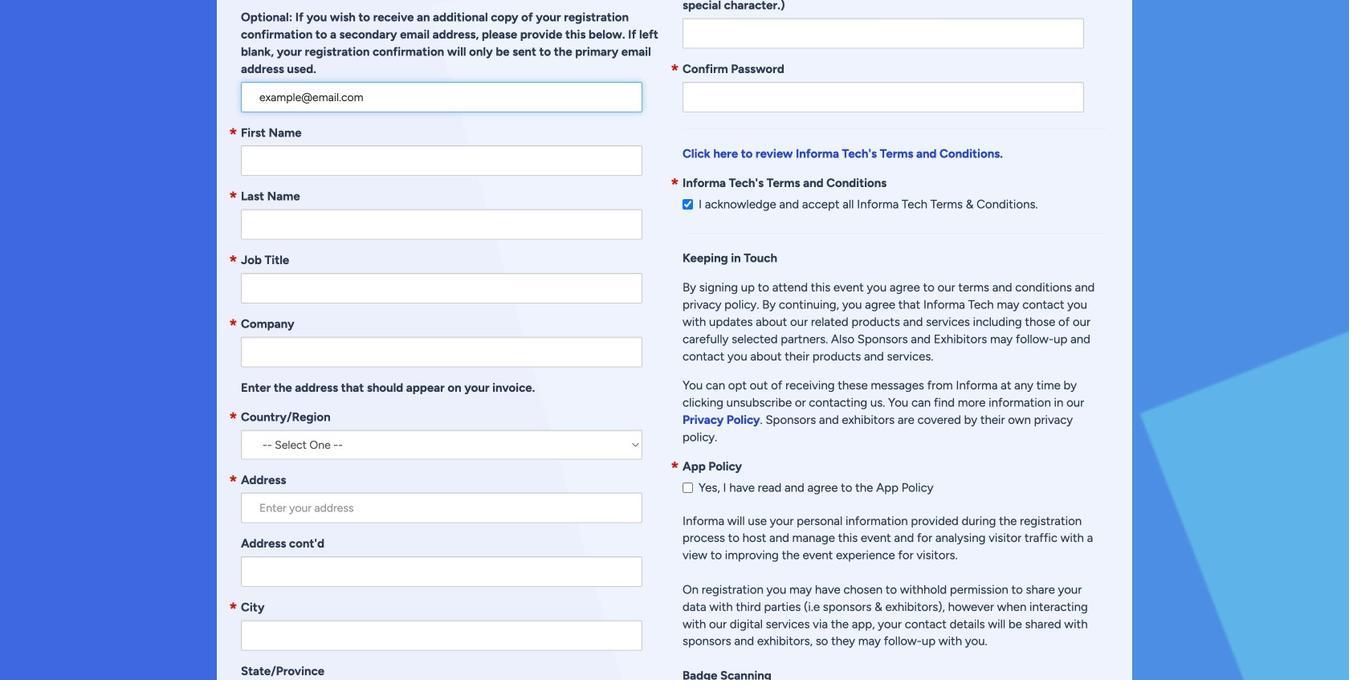 Task type: locate. For each thing, give the bounding box(es) containing it.
None text field
[[241, 82, 643, 112], [241, 146, 643, 176], [241, 273, 643, 304], [241, 337, 643, 368], [241, 82, 643, 112], [241, 146, 643, 176], [241, 273, 643, 304], [241, 337, 643, 368]]

None text field
[[241, 209, 643, 240], [241, 557, 643, 587], [241, 621, 643, 651], [241, 209, 643, 240], [241, 557, 643, 587], [241, 621, 643, 651]]

None checkbox
[[683, 199, 693, 210]]

None checkbox
[[683, 483, 693, 493]]

None password field
[[683, 18, 1085, 49], [683, 82, 1085, 112], [683, 18, 1085, 49], [683, 82, 1085, 112]]



Task type: vqa. For each thing, say whether or not it's contained in the screenshot.
Informa Tech logo
no



Task type: describe. For each thing, give the bounding box(es) containing it.
Enter your address text field
[[241, 493, 643, 524]]



